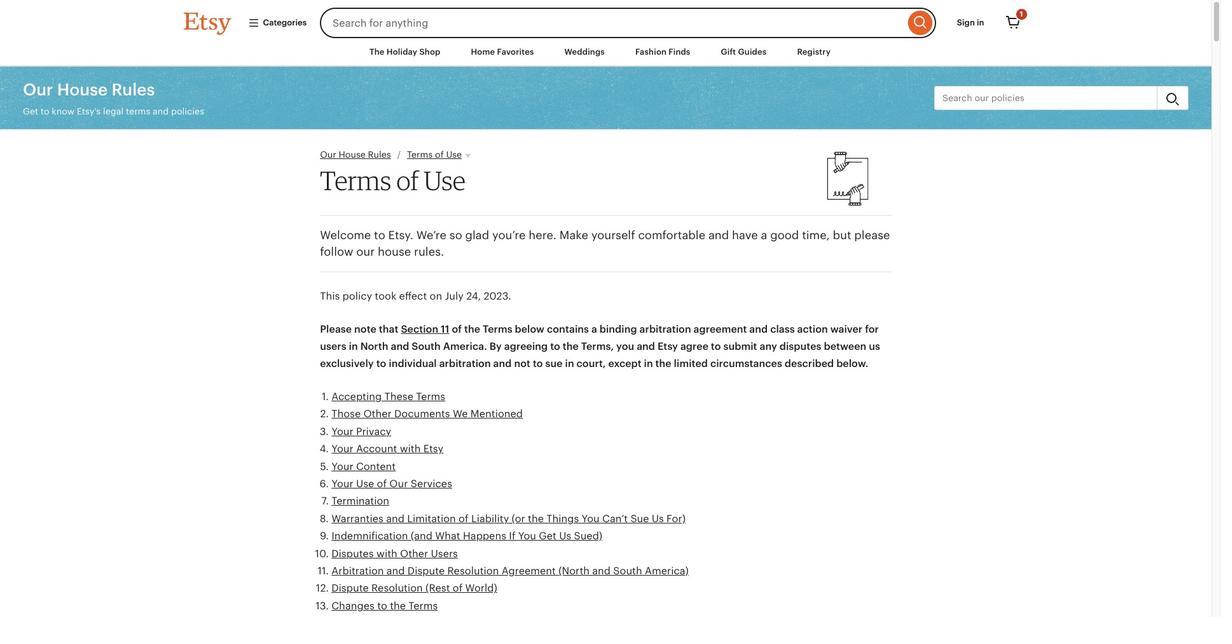 Task type: describe. For each thing, give the bounding box(es) containing it.
in right sue
[[565, 358, 574, 370]]

favorites
[[497, 47, 534, 57]]

binding
[[600, 323, 637, 335]]

that
[[379, 323, 399, 335]]

registry
[[797, 47, 831, 57]]

of inside of the terms below contains a binding arbitration agreement and class action waiver for users in north and south america. by agreeing to the terms, you and etsy agree to submit any disputes between us exclusively to individual arbitration and not to sue in court, except in the limited circumstances described below.
[[452, 323, 462, 335]]

1 link
[[998, 8, 1028, 38]]

things
[[547, 513, 579, 525]]

0 vertical spatial get
[[23, 106, 38, 116]]

of up indemnification (and what happens if you get us sued) link
[[459, 513, 469, 525]]

/
[[397, 150, 401, 160]]

your content link
[[332, 460, 396, 472]]

accepting these terms link
[[332, 391, 446, 403]]

note
[[354, 323, 377, 335]]

between
[[824, 340, 867, 352]]

1 vertical spatial us
[[559, 530, 571, 542]]

but
[[833, 228, 852, 242]]

policy
[[343, 290, 372, 302]]

changes to the terms link
[[332, 600, 438, 612]]

the right (or
[[528, 513, 544, 525]]

exclusively
[[320, 358, 374, 370]]

and right you
[[637, 340, 655, 352]]

registry link
[[788, 41, 840, 64]]

sign in
[[957, 18, 985, 27]]

of down content
[[377, 478, 387, 490]]

sued)
[[574, 530, 603, 542]]

0 vertical spatial other
[[364, 408, 392, 420]]

what
[[435, 530, 460, 542]]

here.
[[529, 228, 557, 242]]

a inside welcome to etsy. we're so glad you're here. make yourself comfortable and have a good time, but please follow our house rules.
[[761, 228, 768, 242]]

terms up welcome
[[320, 165, 391, 196]]

4 your from the top
[[332, 478, 354, 490]]

1 vertical spatial with
[[377, 548, 398, 560]]

services
[[411, 478, 452, 490]]

1 horizontal spatial other
[[400, 548, 428, 560]]

below.
[[837, 358, 869, 370]]

terms
[[126, 106, 150, 116]]

get to know etsy's legal terms and policies
[[23, 106, 204, 116]]

disputes with other users link
[[332, 548, 458, 560]]

in right except
[[644, 358, 653, 370]]

Search our policies text field
[[935, 86, 1158, 110]]

this
[[320, 290, 340, 302]]

you're
[[492, 228, 526, 242]]

waiver
[[831, 323, 863, 335]]

1 horizontal spatial dispute
[[408, 565, 445, 577]]

submit
[[724, 340, 757, 352]]

content
[[356, 460, 396, 472]]

by
[[490, 340, 502, 352]]

terms of use link
[[407, 149, 478, 161]]

etsy.
[[388, 228, 414, 242]]

home favorites link
[[462, 41, 544, 64]]

privacy
[[356, 425, 391, 438]]

on
[[430, 290, 442, 302]]

the
[[370, 47, 385, 57]]

the holiday shop
[[370, 47, 441, 57]]

indemnification
[[332, 530, 408, 542]]

policies
[[171, 106, 204, 116]]

sign in button
[[948, 11, 994, 34]]

south inside of the terms below contains a binding arbitration agreement and class action waiver for users in north and south america. by agreeing to the terms, you and etsy agree to submit any disputes between us exclusively to individual arbitration and not to sue in court, except in the limited circumstances described below.
[[412, 340, 441, 352]]

finds
[[669, 47, 691, 57]]

to down agreement
[[711, 340, 721, 352]]

in up exclusively
[[349, 340, 358, 352]]

arbitration and dispute resolution agreement (north and south america) link
[[332, 565, 689, 577]]

to inside accepting these terms those other documents we mentioned your privacy your account with etsy your content your use of our services termination warranties and limitation of liability (or the things you can't sue us for) indemnification (and what happens if you get us sued) disputes with other users arbitration and dispute resolution agreement (north and south america) dispute resolution (rest of world) changes to the terms
[[377, 600, 387, 612]]

users
[[431, 548, 458, 560]]

and inside welcome to etsy. we're so glad you're here. make yourself comfortable and have a good time, but please follow our house rules.
[[709, 228, 729, 242]]

those other documents we mentioned link
[[332, 408, 523, 420]]

use inside accepting these terms those other documents we mentioned your privacy your account with etsy your content your use of our services termination warranties and limitation of liability (or the things you can't sue us for) indemnification (and what happens if you get us sued) disputes with other users arbitration and dispute resolution agreement (north and south america) dispute resolution (rest of world) changes to the terms
[[356, 478, 374, 490]]

rules for our house rules / terms of use terms of use
[[368, 150, 391, 160]]

to inside welcome to etsy. we're so glad you're here. make yourself comfortable and have a good time, but please follow our house rules.
[[374, 228, 385, 242]]

none search field inside banner
[[320, 8, 936, 38]]

of right (rest
[[453, 582, 463, 595]]

welcome to etsy. we're so glad you're here. make yourself comfortable and have a good time, but please follow our house rules.
[[320, 228, 890, 258]]

0 vertical spatial us
[[652, 513, 664, 525]]

(and
[[411, 530, 433, 542]]

1 vertical spatial arbitration
[[439, 358, 491, 370]]

our house rules
[[23, 80, 155, 99]]

to left know
[[41, 106, 49, 116]]

to up sue
[[550, 340, 560, 352]]

2 your from the top
[[332, 443, 354, 455]]

section
[[401, 323, 438, 335]]

1
[[1020, 10, 1023, 18]]

if
[[509, 530, 516, 542]]

and up indemnification
[[386, 513, 405, 525]]

to right not
[[533, 358, 543, 370]]

2023.
[[484, 290, 511, 302]]

0 vertical spatial with
[[400, 443, 421, 455]]

Search for anything text field
[[320, 8, 905, 38]]

not
[[514, 358, 531, 370]]

the left limited
[[656, 358, 672, 370]]

comfortable
[[638, 228, 706, 242]]

please note that section 11
[[320, 323, 450, 335]]

indemnification (and what happens if you get us sued) link
[[332, 530, 603, 542]]

fashion
[[636, 47, 667, 57]]

limited
[[674, 358, 708, 370]]

etsy inside of the terms below contains a binding arbitration agreement and class action waiver for users in north and south america. by agreeing to the terms, you and etsy agree to submit any disputes between us exclusively to individual arbitration and not to sue in court, except in the limited circumstances described below.
[[658, 340, 678, 352]]

our for our house rules / terms of use terms of use
[[320, 150, 336, 160]]

0 vertical spatial you
[[582, 513, 600, 525]]

fashion finds
[[636, 47, 691, 57]]

documents
[[394, 408, 450, 420]]

the down dispute resolution (rest of world) link
[[390, 600, 406, 612]]

section 11 link
[[401, 323, 450, 335]]

terms down dispute resolution (rest of world) link
[[409, 600, 438, 612]]

these
[[385, 391, 413, 403]]

our for our house rules
[[23, 80, 53, 99]]

dispute resolution (rest of world) link
[[332, 582, 497, 595]]

described
[[785, 358, 834, 370]]



Task type: locate. For each thing, give the bounding box(es) containing it.
you up sued)
[[582, 513, 600, 525]]

0 vertical spatial etsy
[[658, 340, 678, 352]]

1 horizontal spatial our
[[320, 150, 336, 160]]

disputes
[[780, 340, 822, 352]]

house inside our house rules / terms of use terms of use
[[339, 150, 366, 160]]

you
[[617, 340, 634, 352]]

1 vertical spatial rules
[[368, 150, 391, 160]]

0 horizontal spatial us
[[559, 530, 571, 542]]

1 your from the top
[[332, 425, 354, 438]]

this policy took effect on july 24, 2023.
[[320, 290, 511, 302]]

terms
[[407, 150, 433, 160], [320, 165, 391, 196], [483, 323, 513, 335], [416, 391, 446, 403], [409, 600, 438, 612]]

3 your from the top
[[332, 460, 354, 472]]

1 vertical spatial a
[[592, 323, 597, 335]]

2 vertical spatial our
[[390, 478, 408, 490]]

your up termination link
[[332, 478, 354, 490]]

0 horizontal spatial dispute
[[332, 582, 369, 595]]

our house rules link up the etsy's
[[23, 80, 155, 99]]

a up terms,
[[592, 323, 597, 335]]

contains
[[547, 323, 589, 335]]

weddings link
[[555, 41, 615, 64]]

get inside accepting these terms those other documents we mentioned your privacy your account with etsy your content your use of our services termination warranties and limitation of liability (or the things you can't sue us for) indemnification (and what happens if you get us sued) disputes with other users arbitration and dispute resolution agreement (north and south america) dispute resolution (rest of world) changes to the terms
[[539, 530, 557, 542]]

your privacy link
[[332, 425, 391, 438]]

1 vertical spatial south
[[614, 565, 642, 577]]

terms up those other documents we mentioned link
[[416, 391, 446, 403]]

1 vertical spatial etsy
[[424, 443, 444, 455]]

south down section 11 link on the bottom
[[412, 340, 441, 352]]

gift
[[721, 47, 736, 57]]

agreement
[[694, 323, 747, 335]]

individual
[[389, 358, 437, 370]]

1 horizontal spatial our house rules link
[[320, 150, 391, 160]]

and up any
[[750, 323, 768, 335]]

banner containing categories
[[161, 0, 1051, 38]]

0 horizontal spatial other
[[364, 408, 392, 420]]

weddings
[[565, 47, 605, 57]]

your
[[332, 425, 354, 438], [332, 443, 354, 455], [332, 460, 354, 472], [332, 478, 354, 490]]

action
[[798, 323, 828, 335]]

0 horizontal spatial our house rules link
[[23, 80, 155, 99]]

below
[[515, 323, 545, 335]]

terms right / in the top left of the page
[[407, 150, 433, 160]]

0 vertical spatial resolution
[[448, 565, 499, 577]]

termination link
[[332, 495, 389, 507]]

south inside accepting these terms those other documents we mentioned your privacy your account with etsy your content your use of our services termination warranties and limitation of liability (or the things you can't sue us for) indemnification (and what happens if you get us sued) disputes with other users arbitration and dispute resolution agreement (north and south america) dispute resolution (rest of world) changes to the terms
[[614, 565, 642, 577]]

house left / in the top left of the page
[[339, 150, 366, 160]]

gift guides link
[[712, 41, 776, 64]]

2 vertical spatial use
[[356, 478, 374, 490]]

arbitration up 'agree'
[[640, 323, 691, 335]]

0 vertical spatial south
[[412, 340, 441, 352]]

a inside of the terms below contains a binding arbitration agreement and class action waiver for users in north and south america. by agreeing to the terms, you and etsy agree to submit any disputes between us exclusively to individual arbitration and not to sue in court, except in the limited circumstances described below.
[[592, 323, 597, 335]]

happens
[[463, 530, 506, 542]]

sign
[[957, 18, 975, 27]]

rules for our house rules
[[112, 80, 155, 99]]

termination
[[332, 495, 389, 507]]

home
[[471, 47, 495, 57]]

guides
[[738, 47, 767, 57]]

users
[[320, 340, 347, 352]]

those
[[332, 408, 361, 420]]

please
[[320, 323, 352, 335]]

please
[[855, 228, 890, 242]]

1 horizontal spatial house
[[339, 150, 366, 160]]

rules inside our house rules / terms of use terms of use
[[368, 150, 391, 160]]

yourself
[[591, 228, 635, 242]]

can't
[[602, 513, 628, 525]]

0 vertical spatial a
[[761, 228, 768, 242]]

our house rules / terms of use terms of use
[[320, 150, 466, 196]]

your use of our services link
[[332, 478, 452, 490]]

our inside accepting these terms those other documents we mentioned your privacy your account with etsy your content your use of our services termination warranties and limitation of liability (or the things you can't sue us for) indemnification (and what happens if you get us sued) disputes with other users arbitration and dispute resolution agreement (north and south america) dispute resolution (rest of world) changes to the terms
[[390, 478, 408, 490]]

0 vertical spatial house
[[57, 80, 108, 99]]

etsy inside accepting these terms those other documents we mentioned your privacy your account with etsy your content your use of our services termination warranties and limitation of liability (or the things you can't sue us for) indemnification (and what happens if you get us sued) disputes with other users arbitration and dispute resolution agreement (north and south america) dispute resolution (rest of world) changes to the terms
[[424, 443, 444, 455]]

our house rules link for /
[[320, 150, 391, 160]]

other up privacy
[[364, 408, 392, 420]]

in inside button
[[977, 18, 985, 27]]

and down that
[[391, 340, 409, 352]]

of the terms below contains a binding arbitration agreement and class action waiver for users in north and south america. by agreeing to the terms, you and etsy agree to submit any disputes between us exclusively to individual arbitration and not to sue in court, except in the limited circumstances described below.
[[320, 323, 880, 370]]

menu bar
[[161, 38, 1051, 67]]

follow
[[320, 245, 353, 258]]

resolution up changes to the terms link
[[372, 582, 423, 595]]

0 horizontal spatial house
[[57, 80, 108, 99]]

1 vertical spatial our house rules link
[[320, 150, 391, 160]]

etsy's
[[77, 106, 101, 116]]

the down contains
[[563, 340, 579, 352]]

get left know
[[23, 106, 38, 116]]

house
[[378, 245, 411, 258]]

1 horizontal spatial get
[[539, 530, 557, 542]]

1 vertical spatial house
[[339, 150, 366, 160]]

None search field
[[320, 8, 936, 38]]

1 horizontal spatial a
[[761, 228, 768, 242]]

sue
[[546, 358, 563, 370]]

any
[[760, 340, 777, 352]]

of right 11 on the left bottom of the page
[[452, 323, 462, 335]]

house up the etsy's
[[57, 80, 108, 99]]

1 horizontal spatial arbitration
[[640, 323, 691, 335]]

changes
[[332, 600, 375, 612]]

0 vertical spatial our house rules link
[[23, 80, 155, 99]]

welcome
[[320, 228, 371, 242]]

1 horizontal spatial with
[[400, 443, 421, 455]]

1 horizontal spatial etsy
[[658, 340, 678, 352]]

get down things
[[539, 530, 557, 542]]

and left have
[[709, 228, 729, 242]]

resolution up world)
[[448, 565, 499, 577]]

use
[[446, 150, 462, 160], [424, 165, 466, 196], [356, 478, 374, 490]]

for
[[865, 323, 879, 335]]

we're
[[417, 228, 447, 242]]

arbitration down america.
[[439, 358, 491, 370]]

our house rules link left / in the top left of the page
[[320, 150, 391, 160]]

circumstances
[[711, 358, 783, 370]]

in right sign
[[977, 18, 985, 27]]

have
[[732, 228, 758, 242]]

to down north at the left of page
[[376, 358, 386, 370]]

0 horizontal spatial with
[[377, 548, 398, 560]]

and down disputes with other users link
[[387, 565, 405, 577]]

1 vertical spatial dispute
[[332, 582, 369, 595]]

your down those
[[332, 425, 354, 438]]

0 horizontal spatial our
[[23, 80, 53, 99]]

time,
[[802, 228, 830, 242]]

house for our house rules / terms of use terms of use
[[339, 150, 366, 160]]

mentioned
[[471, 408, 523, 420]]

of down / in the top left of the page
[[396, 165, 419, 196]]

etsy up "services"
[[424, 443, 444, 455]]

use down the your content link
[[356, 478, 374, 490]]

1 horizontal spatial resolution
[[448, 565, 499, 577]]

get
[[23, 106, 38, 116], [539, 530, 557, 542]]

and
[[153, 106, 169, 116], [709, 228, 729, 242], [750, 323, 768, 335], [391, 340, 409, 352], [637, 340, 655, 352], [493, 358, 512, 370], [386, 513, 405, 525], [387, 565, 405, 577], [592, 565, 611, 577]]

0 horizontal spatial a
[[592, 323, 597, 335]]

the
[[464, 323, 480, 335], [563, 340, 579, 352], [656, 358, 672, 370], [528, 513, 544, 525], [390, 600, 406, 612]]

world)
[[465, 582, 497, 595]]

categories
[[263, 18, 307, 27]]

2 horizontal spatial our
[[390, 478, 408, 490]]

0 vertical spatial dispute
[[408, 565, 445, 577]]

your down your privacy link at the left of the page
[[332, 443, 354, 455]]

us down things
[[559, 530, 571, 542]]

and right terms
[[153, 106, 169, 116]]

use right / in the top left of the page
[[446, 150, 462, 160]]

the holiday shop link
[[360, 41, 450, 64]]

our inside our house rules / terms of use terms of use
[[320, 150, 336, 160]]

agree
[[681, 340, 709, 352]]

terms inside of the terms below contains a binding arbitration agreement and class action waiver for users in north and south america. by agreeing to the terms, you and etsy agree to submit any disputes between us exclusively to individual arbitration and not to sue in court, except in the limited circumstances described below.
[[483, 323, 513, 335]]

banner
[[161, 0, 1051, 38]]

north
[[360, 340, 388, 352]]

1 vertical spatial you
[[518, 530, 536, 542]]

house for our house rules
[[57, 80, 108, 99]]

to left the etsy.
[[374, 228, 385, 242]]

our
[[356, 245, 375, 258]]

us
[[869, 340, 880, 352]]

us right sue
[[652, 513, 664, 525]]

1 horizontal spatial south
[[614, 565, 642, 577]]

rules up terms
[[112, 80, 155, 99]]

menu bar containing the holiday shop
[[161, 38, 1051, 67]]

1 horizontal spatial us
[[652, 513, 664, 525]]

1 horizontal spatial rules
[[368, 150, 391, 160]]

11
[[441, 323, 450, 335]]

limitation
[[407, 513, 456, 525]]

accepting
[[332, 391, 382, 403]]

to right changes
[[377, 600, 387, 612]]

with down indemnification
[[377, 548, 398, 560]]

and right (north
[[592, 565, 611, 577]]

dispute up changes
[[332, 582, 369, 595]]

the up america.
[[464, 323, 480, 335]]

a right have
[[761, 228, 768, 242]]

warranties
[[332, 513, 384, 525]]

south left the america)
[[614, 565, 642, 577]]

1 vertical spatial resolution
[[372, 582, 423, 595]]

home favorites
[[471, 47, 534, 57]]

with right the account
[[400, 443, 421, 455]]

0 horizontal spatial get
[[23, 106, 38, 116]]

our
[[23, 80, 53, 99], [320, 150, 336, 160], [390, 478, 408, 490]]

1 horizontal spatial you
[[582, 513, 600, 525]]

except
[[609, 358, 642, 370]]

0 horizontal spatial south
[[412, 340, 441, 352]]

to
[[41, 106, 49, 116], [374, 228, 385, 242], [550, 340, 560, 352], [711, 340, 721, 352], [376, 358, 386, 370], [533, 358, 543, 370], [377, 600, 387, 612]]

0 horizontal spatial etsy
[[424, 443, 444, 455]]

class
[[771, 323, 795, 335]]

rules left / in the top left of the page
[[368, 150, 391, 160]]

for)
[[667, 513, 686, 525]]

with
[[400, 443, 421, 455], [377, 548, 398, 560]]

agreeing
[[504, 340, 548, 352]]

america)
[[645, 565, 689, 577]]

dispute up (rest
[[408, 565, 445, 577]]

etsy left 'agree'
[[658, 340, 678, 352]]

0 horizontal spatial you
[[518, 530, 536, 542]]

0 vertical spatial our
[[23, 80, 53, 99]]

your account with etsy link
[[332, 443, 444, 455]]

0 vertical spatial rules
[[112, 80, 155, 99]]

1 vertical spatial get
[[539, 530, 557, 542]]

sue
[[631, 513, 649, 525]]

legal
[[103, 106, 124, 116]]

terms up by
[[483, 323, 513, 335]]

holiday
[[387, 47, 417, 57]]

use down terms of use link
[[424, 165, 466, 196]]

other down (and
[[400, 548, 428, 560]]

1 vertical spatial use
[[424, 165, 466, 196]]

0 horizontal spatial rules
[[112, 80, 155, 99]]

1 vertical spatial our
[[320, 150, 336, 160]]

0 vertical spatial use
[[446, 150, 462, 160]]

so
[[450, 228, 462, 242]]

accepting these terms those other documents we mentioned your privacy your account with etsy your content your use of our services termination warranties and limitation of liability (or the things you can't sue us for) indemnification (and what happens if you get us sued) disputes with other users arbitration and dispute resolution agreement (north and south america) dispute resolution (rest of world) changes to the terms
[[332, 391, 689, 612]]

your left content
[[332, 460, 354, 472]]

you right if
[[518, 530, 536, 542]]

warranties and limitation of liability (or the things you can't sue us for) link
[[332, 513, 686, 525]]

we
[[453, 408, 468, 420]]

and down by
[[493, 358, 512, 370]]

in
[[977, 18, 985, 27], [349, 340, 358, 352], [565, 358, 574, 370], [644, 358, 653, 370]]

(or
[[512, 513, 525, 525]]

1 vertical spatial other
[[400, 548, 428, 560]]

fashion finds link
[[626, 41, 700, 64]]

our house rules link for get to know etsy's legal terms and policies
[[23, 80, 155, 99]]

0 vertical spatial arbitration
[[640, 323, 691, 335]]

0 horizontal spatial arbitration
[[439, 358, 491, 370]]

of right / in the top left of the page
[[435, 150, 444, 160]]

make
[[560, 228, 588, 242]]

0 horizontal spatial resolution
[[372, 582, 423, 595]]



Task type: vqa. For each thing, say whether or not it's contained in the screenshot.
THE RETURNS & EXCHANGES ACCEPTED WITHIN 21 DAYS
no



